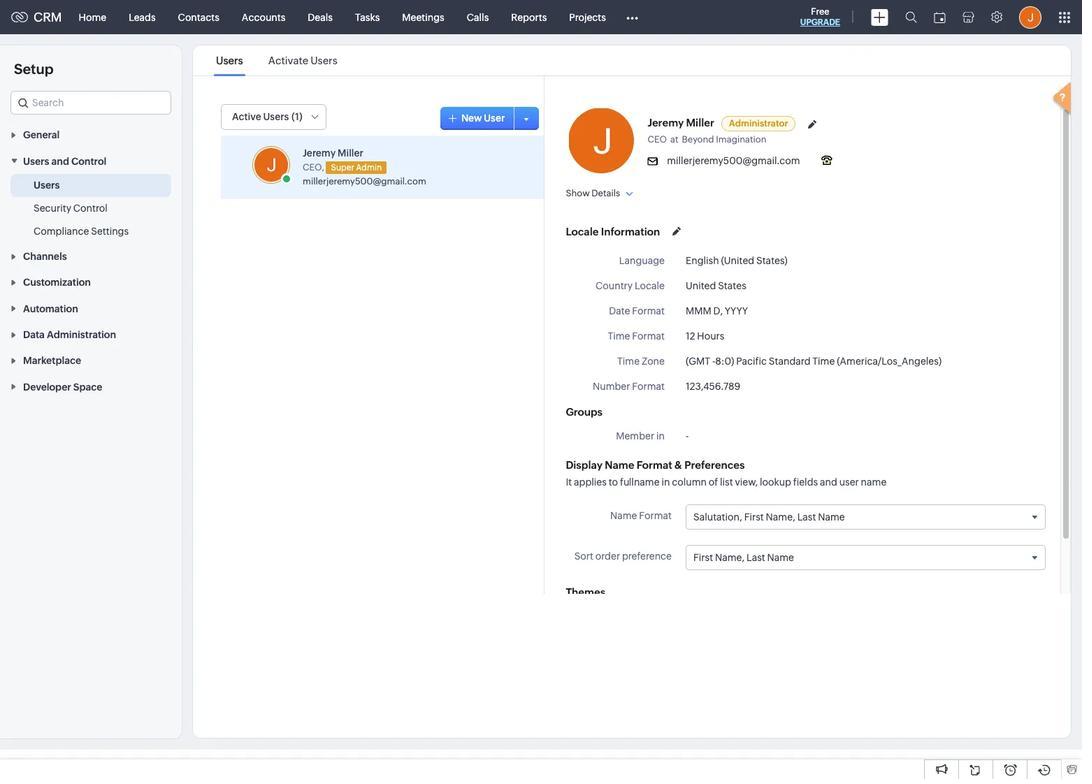 Task type: describe. For each thing, give the bounding box(es) containing it.
users and control region
[[0, 174, 182, 243]]

d,
[[713, 305, 723, 317]]

order
[[595, 551, 620, 562]]

beyond imagination link
[[682, 134, 770, 145]]

8:0)
[[715, 356, 734, 367]]

ceo
[[648, 134, 667, 145]]

and inside display name format & preferences it applies to fullname in column of list view, lookup fields and user name
[[820, 477, 837, 488]]

states)
[[756, 255, 788, 266]]

meetings
[[402, 12, 444, 23]]

12
[[686, 331, 695, 342]]

accounts
[[242, 12, 285, 23]]

preference
[[622, 551, 672, 562]]

tasks link
[[344, 0, 391, 34]]

date
[[609, 305, 630, 317]]

in inside display name format & preferences it applies to fullname in column of list view, lookup fields and user name
[[662, 477, 670, 488]]

create menu image
[[871, 9, 889, 26]]

profile element
[[1011, 0, 1050, 34]]

active users (1)
[[232, 111, 303, 122]]

display
[[566, 459, 603, 471]]

reports link
[[500, 0, 558, 34]]

projects
[[569, 12, 606, 23]]

leads
[[129, 12, 156, 23]]

super
[[331, 163, 354, 172]]

admin
[[356, 163, 382, 172]]

create menu element
[[863, 0, 897, 34]]

fields
[[793, 477, 818, 488]]

projects link
[[558, 0, 617, 34]]

miller for jeremy miller
[[686, 117, 714, 129]]

display name format & preferences it applies to fullname in column of list view, lookup fields and user name
[[566, 459, 887, 488]]

First Name, Last Name field
[[686, 546, 1045, 570]]

1 vertical spatial millerjeremy500@gmail.com
[[303, 176, 426, 186]]

general button
[[0, 122, 182, 148]]

channels button
[[0, 243, 182, 269]]

control inside dropdown button
[[71, 156, 106, 167]]

first inside salutation, first name, last name field
[[744, 512, 764, 523]]

search element
[[897, 0, 926, 34]]

leads link
[[118, 0, 167, 34]]

of
[[709, 477, 718, 488]]

calendar image
[[934, 12, 946, 23]]

new user button
[[440, 107, 519, 130]]

mmm d, yyyy
[[686, 305, 748, 317]]

activate users
[[268, 55, 337, 66]]

security control
[[34, 203, 107, 214]]

deals
[[308, 12, 333, 23]]

format for date format
[[632, 305, 665, 317]]

Salutation, First Name, Last Name field
[[686, 505, 1045, 529]]

general
[[23, 130, 60, 141]]

number format
[[593, 381, 665, 392]]

data administration button
[[0, 321, 182, 347]]

pacific
[[736, 356, 767, 367]]

last inside salutation, first name, last name field
[[797, 512, 816, 523]]

to
[[609, 477, 618, 488]]

it
[[566, 477, 572, 488]]

home
[[79, 12, 106, 23]]

jeremy for jeremy miller
[[648, 117, 684, 129]]

yyyy
[[725, 305, 748, 317]]

1 horizontal spatial locale
[[635, 280, 665, 292]]

data administration
[[23, 329, 116, 340]]

show
[[566, 188, 590, 199]]

new user
[[461, 112, 505, 123]]

english
[[686, 255, 719, 266]]

states
[[718, 280, 746, 292]]

users link for security control link
[[34, 178, 60, 192]]

locale information
[[566, 225, 660, 237]]

preferences
[[684, 459, 745, 471]]

channels
[[23, 251, 67, 262]]

0 vertical spatial locale
[[566, 225, 599, 237]]

users inside dropdown button
[[23, 156, 49, 167]]

themes
[[566, 587, 605, 599]]

free upgrade
[[800, 6, 840, 27]]

12 hours
[[686, 331, 724, 342]]

compliance settings link
[[34, 224, 129, 238]]

member
[[616, 431, 654, 442]]

automation button
[[0, 295, 182, 321]]

name down to
[[610, 510, 637, 521]]

crm
[[34, 10, 62, 24]]

sort order preference
[[574, 551, 672, 562]]

mmm
[[686, 305, 711, 317]]

Search text field
[[11, 92, 171, 114]]

active
[[232, 111, 261, 122]]

show details
[[566, 188, 620, 199]]

time for time format
[[608, 331, 630, 342]]

time right standard
[[813, 356, 835, 367]]

first inside first name, last name field
[[693, 552, 713, 564]]

beyond
[[682, 134, 714, 145]]

millerjeremy500@gmail.com link
[[303, 176, 426, 186]]

free
[[811, 6, 829, 17]]

0 vertical spatial name,
[[766, 512, 795, 523]]



Task type: vqa. For each thing, say whether or not it's contained in the screenshot.


Task type: locate. For each thing, give the bounding box(es) containing it.
jeremy up ceo,
[[303, 148, 336, 159]]

users (1)
[[263, 111, 303, 122]]

number
[[593, 381, 630, 392]]

compliance
[[34, 226, 89, 237]]

member in
[[616, 431, 665, 442]]

and left user
[[820, 477, 837, 488]]

-
[[712, 356, 715, 367], [686, 431, 689, 442]]

users down general
[[23, 156, 49, 167]]

1 horizontal spatial last
[[797, 512, 816, 523]]

1 vertical spatial in
[[662, 477, 670, 488]]

miller up super
[[338, 148, 364, 159]]

security
[[34, 203, 71, 214]]

contacts
[[178, 12, 219, 23]]

format for name format
[[639, 510, 672, 521]]

1 vertical spatial miller
[[338, 148, 364, 159]]

sort
[[574, 551, 594, 562]]

1 horizontal spatial -
[[712, 356, 715, 367]]

salutation, first name, last name
[[693, 512, 845, 523]]

0 horizontal spatial locale
[[566, 225, 599, 237]]

users right the activate
[[311, 55, 337, 66]]

list
[[720, 477, 733, 488]]

accounts link
[[231, 0, 297, 34]]

0 horizontal spatial name,
[[715, 552, 745, 564]]

space
[[73, 382, 102, 393]]

time for time zone
[[617, 356, 640, 367]]

and down general
[[51, 156, 69, 167]]

miller for jeremy miller ceo, super admin millerjeremy500@gmail.com
[[338, 148, 364, 159]]

and
[[51, 156, 69, 167], [820, 477, 837, 488]]

standard
[[769, 356, 811, 367]]

date format
[[609, 305, 665, 317]]

time left 'zone'
[[617, 356, 640, 367]]

1 vertical spatial locale
[[635, 280, 665, 292]]

marketplace button
[[0, 347, 182, 374]]

0 horizontal spatial and
[[51, 156, 69, 167]]

0 vertical spatial miller
[[686, 117, 714, 129]]

activate users link
[[266, 55, 340, 66]]

at
[[670, 134, 678, 145]]

control
[[71, 156, 106, 167], [73, 203, 107, 214]]

jeremy miller
[[648, 117, 714, 129]]

0 horizontal spatial last
[[747, 552, 765, 564]]

name down salutation, first name, last name
[[767, 552, 794, 564]]

1 horizontal spatial miller
[[686, 117, 714, 129]]

administration
[[47, 329, 116, 340]]

developer space
[[23, 382, 102, 393]]

ceo at beyond imagination
[[648, 134, 767, 145]]

united states
[[686, 280, 746, 292]]

search image
[[905, 11, 917, 23]]

time down date in the top of the page
[[608, 331, 630, 342]]

in
[[656, 431, 665, 442], [662, 477, 670, 488]]

1 horizontal spatial and
[[820, 477, 837, 488]]

zone
[[642, 356, 665, 367]]

- up preferences
[[686, 431, 689, 442]]

activate
[[268, 55, 308, 66]]

1 vertical spatial name,
[[715, 552, 745, 564]]

jeremy for jeremy miller ceo, super admin millerjeremy500@gmail.com
[[303, 148, 336, 159]]

0 vertical spatial in
[[656, 431, 665, 442]]

first down view,
[[744, 512, 764, 523]]

None field
[[10, 91, 171, 115]]

contacts link
[[167, 0, 231, 34]]

1 horizontal spatial users link
[[214, 55, 245, 66]]

0 horizontal spatial millerjeremy500@gmail.com
[[303, 176, 426, 186]]

format inside display name format & preferences it applies to fullname in column of list view, lookup fields and user name
[[637, 459, 672, 471]]

(america/los_angeles)
[[837, 356, 942, 367]]

1 horizontal spatial jeremy
[[648, 117, 684, 129]]

0 horizontal spatial miller
[[338, 148, 364, 159]]

last down salutation, first name, last name
[[747, 552, 765, 564]]

1 horizontal spatial first
[[744, 512, 764, 523]]

format for number format
[[632, 381, 665, 392]]

format up 'zone'
[[632, 331, 665, 342]]

users link
[[214, 55, 245, 66], [34, 178, 60, 192]]

view,
[[735, 477, 758, 488]]

list containing users
[[203, 45, 350, 75]]

users up security
[[34, 179, 60, 191]]

united
[[686, 280, 716, 292]]

english (united states)
[[686, 255, 788, 266]]

(gmt -8:0) pacific standard time (america/los_angeles)
[[686, 356, 942, 367]]

developer
[[23, 382, 71, 393]]

miller inside jeremy miller ceo, super admin millerjeremy500@gmail.com
[[338, 148, 364, 159]]

control inside region
[[73, 203, 107, 214]]

users and control button
[[0, 148, 182, 174]]

control up 'compliance settings' link
[[73, 203, 107, 214]]

time
[[608, 331, 630, 342], [617, 356, 640, 367], [813, 356, 835, 367]]

first name, last name
[[693, 552, 794, 564]]

settings
[[91, 226, 129, 237]]

0 vertical spatial -
[[712, 356, 715, 367]]

format down fullname
[[639, 510, 672, 521]]

last inside first name, last name field
[[747, 552, 765, 564]]

users link up security
[[34, 178, 60, 192]]

time zone
[[617, 356, 665, 367]]

name, down salutation,
[[715, 552, 745, 564]]

1 vertical spatial jeremy
[[303, 148, 336, 159]]

0 vertical spatial jeremy
[[648, 117, 684, 129]]

users link for activate users link
[[214, 55, 245, 66]]

0 vertical spatial millerjeremy500@gmail.com
[[667, 155, 800, 166]]

1 horizontal spatial name,
[[766, 512, 795, 523]]

list
[[203, 45, 350, 75]]

applies
[[574, 477, 607, 488]]

jeremy inside jeremy miller ceo, super admin millerjeremy500@gmail.com
[[303, 148, 336, 159]]

1 vertical spatial -
[[686, 431, 689, 442]]

user
[[839, 477, 859, 488]]

format down 'zone'
[[632, 381, 665, 392]]

column
[[672, 477, 707, 488]]

home link
[[68, 0, 118, 34]]

0 vertical spatial last
[[797, 512, 816, 523]]

name inside display name format & preferences it applies to fullname in column of list view, lookup fields and user name
[[605, 459, 634, 471]]

locale
[[566, 225, 599, 237], [635, 280, 665, 292]]

0 horizontal spatial users link
[[34, 178, 60, 192]]

new
[[461, 112, 482, 123]]

first down salutation,
[[693, 552, 713, 564]]

users link down contacts
[[214, 55, 245, 66]]

0 vertical spatial control
[[71, 156, 106, 167]]

locale down "language"
[[635, 280, 665, 292]]

users and control
[[23, 156, 106, 167]]

details
[[592, 188, 620, 199]]

0 horizontal spatial jeremy
[[303, 148, 336, 159]]

name,
[[766, 512, 795, 523], [715, 552, 745, 564]]

name format
[[610, 510, 672, 521]]

millerjeremy500@gmail.com down admin
[[303, 176, 426, 186]]

millerjeremy500@gmail.com
[[667, 155, 800, 166], [303, 176, 426, 186]]

1 horizontal spatial millerjeremy500@gmail.com
[[667, 155, 800, 166]]

reports
[[511, 12, 547, 23]]

format up fullname
[[637, 459, 672, 471]]

1 vertical spatial control
[[73, 203, 107, 214]]

millerjeremy500@gmail.com down "beyond imagination" link
[[667, 155, 800, 166]]

jeremy up ceo
[[648, 117, 684, 129]]

0 horizontal spatial -
[[686, 431, 689, 442]]

users inside region
[[34, 179, 60, 191]]

user
[[484, 112, 505, 123]]

name, down lookup
[[766, 512, 795, 523]]

format for time format
[[632, 331, 665, 342]]

customization button
[[0, 269, 182, 295]]

country locale
[[596, 280, 665, 292]]

control down general dropdown button
[[71, 156, 106, 167]]

name up to
[[605, 459, 634, 471]]

meetings link
[[391, 0, 456, 34]]

time format
[[608, 331, 665, 342]]

name down user
[[818, 512, 845, 523]]

123,456.789
[[686, 381, 741, 392]]

calls link
[[456, 0, 500, 34]]

miller up beyond
[[686, 117, 714, 129]]

name
[[861, 477, 887, 488]]

0 horizontal spatial first
[[693, 552, 713, 564]]

lookup
[[760, 477, 791, 488]]

1 vertical spatial first
[[693, 552, 713, 564]]

0 vertical spatial users link
[[214, 55, 245, 66]]

data
[[23, 329, 45, 340]]

1 vertical spatial last
[[747, 552, 765, 564]]

marketplace
[[23, 355, 81, 367]]

users down contacts
[[216, 55, 243, 66]]

calls
[[467, 12, 489, 23]]

tasks
[[355, 12, 380, 23]]

information
[[601, 225, 660, 237]]

in right member
[[656, 431, 665, 442]]

0 vertical spatial first
[[744, 512, 764, 523]]

fullname
[[620, 477, 660, 488]]

name
[[605, 459, 634, 471], [610, 510, 637, 521], [818, 512, 845, 523], [767, 552, 794, 564]]

upgrade
[[800, 17, 840, 27]]

1 vertical spatial users link
[[34, 178, 60, 192]]

in left column
[[662, 477, 670, 488]]

crm link
[[11, 10, 62, 24]]

- right (gmt
[[712, 356, 715, 367]]

&
[[675, 459, 682, 471]]

first
[[744, 512, 764, 523], [693, 552, 713, 564]]

Other Modules field
[[617, 6, 647, 28]]

profile image
[[1019, 6, 1042, 28]]

last down fields
[[797, 512, 816, 523]]

security control link
[[34, 201, 107, 215]]

country
[[596, 280, 633, 292]]

administrator
[[729, 118, 788, 129]]

0 vertical spatial and
[[51, 156, 69, 167]]

1 vertical spatial and
[[820, 477, 837, 488]]

locale down show
[[566, 225, 599, 237]]

and inside dropdown button
[[51, 156, 69, 167]]

(gmt
[[686, 356, 710, 367]]

format up time format
[[632, 305, 665, 317]]



